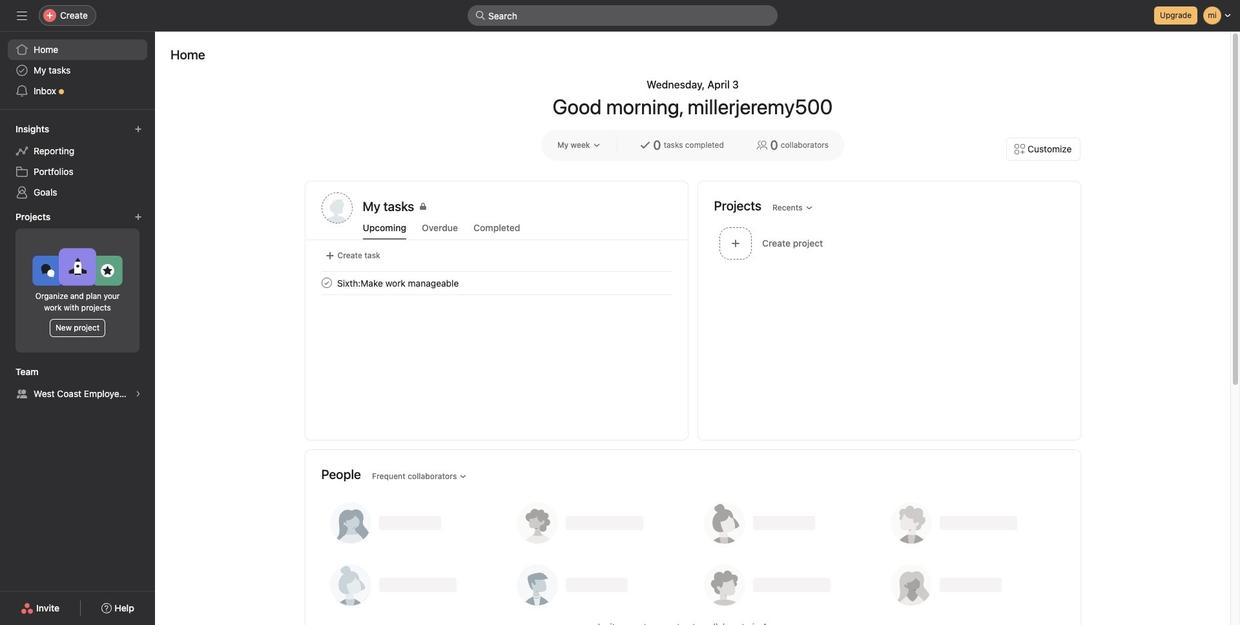 Task type: vqa. For each thing, say whether or not it's contained in the screenshot.
Task for This
no



Task type: locate. For each thing, give the bounding box(es) containing it.
insights element
[[0, 118, 155, 205]]

None field
[[468, 5, 778, 26]]

prominent image
[[476, 10, 486, 21]]

Mark complete checkbox
[[319, 275, 334, 291]]

teams element
[[0, 361, 155, 407]]

hide sidebar image
[[17, 10, 27, 21]]

add profile photo image
[[321, 193, 352, 224]]



Task type: describe. For each thing, give the bounding box(es) containing it.
new project or portfolio image
[[134, 213, 142, 221]]

projects element
[[0, 205, 155, 361]]

new insights image
[[134, 125, 142, 133]]

global element
[[0, 32, 155, 109]]

Search tasks, projects, and more text field
[[468, 5, 778, 26]]

see details, west coast employees 2 image
[[134, 390, 142, 398]]

mark complete image
[[319, 275, 334, 291]]



